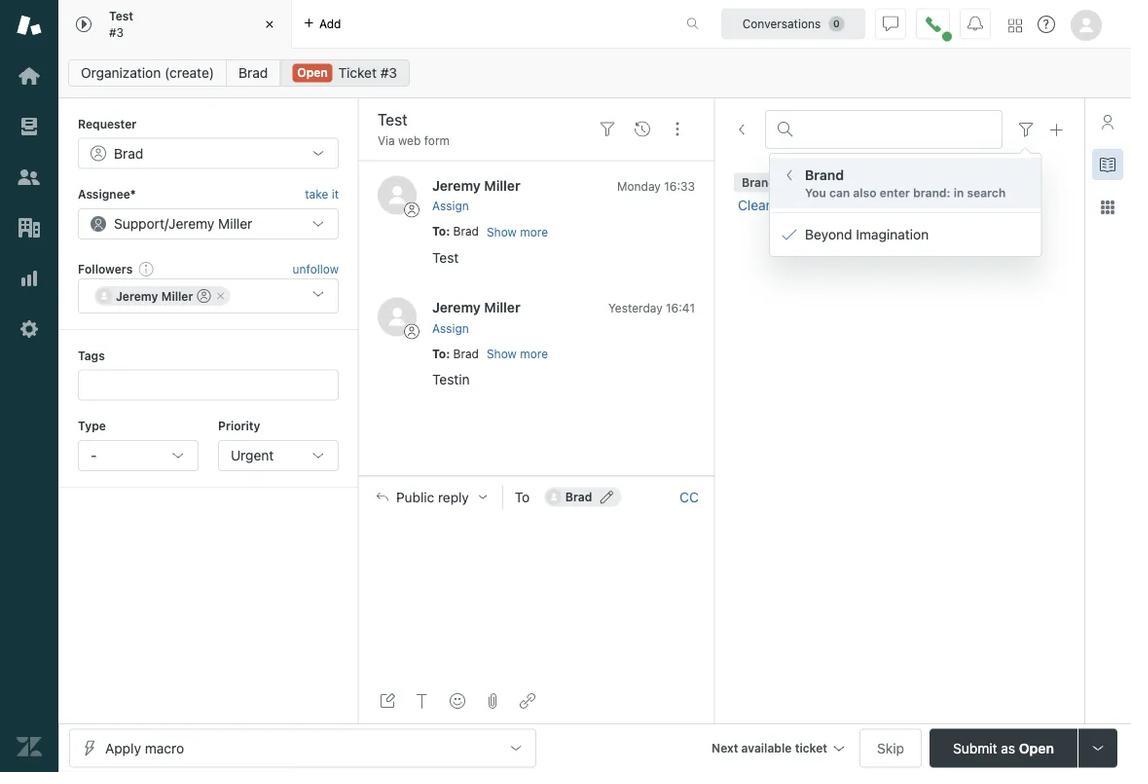 Task type: locate. For each thing, give the bounding box(es) containing it.
insert emojis image
[[450, 693, 465, 709]]

requester
[[78, 117, 137, 130]]

organizations image
[[17, 215, 42, 240]]

get started image
[[17, 63, 42, 89]]

2 more from the top
[[520, 347, 548, 361]]

1 vertical spatial :
[[446, 346, 450, 360]]

requester element
[[78, 138, 339, 169]]

1 vertical spatial more
[[520, 347, 548, 361]]

jeremy down info on adding followers image
[[116, 289, 158, 303]]

0 vertical spatial #3
[[109, 25, 124, 39]]

clear filters link
[[734, 196, 814, 214]]

brand up 'you'
[[805, 167, 844, 183]]

test for test #3
[[109, 9, 133, 23]]

jeremy miller assign down 'form'
[[432, 177, 521, 213]]

add
[[319, 17, 341, 31]]

assign down 'form'
[[432, 199, 469, 213]]

organization (create)
[[81, 65, 214, 81]]

#3 up organization
[[109, 25, 124, 39]]

assign button up testin
[[432, 319, 469, 337]]

jeremy miller option
[[94, 286, 230, 306]]

tab
[[58, 0, 292, 49]]

take
[[305, 187, 328, 201]]

type
[[78, 419, 106, 433]]

in
[[954, 186, 964, 200]]

close image
[[260, 15, 279, 34]]

0 vertical spatial jeremy miller assign
[[432, 177, 521, 213]]

jeremy miller link up testin
[[432, 299, 521, 315]]

conversations
[[743, 17, 821, 31]]

to up testin
[[432, 346, 446, 360]]

1 vertical spatial show more button
[[487, 345, 548, 363]]

1 vertical spatial jeremy miller link
[[432, 299, 521, 315]]

add attachment image
[[485, 693, 500, 709]]

avatar image for testin
[[378, 297, 417, 336]]

#3
[[109, 25, 124, 39], [380, 65, 397, 81]]

1 horizontal spatial #3
[[380, 65, 397, 81]]

1 assign from the top
[[432, 199, 469, 213]]

avatar image for test
[[378, 176, 417, 215]]

2 jeremy miller assign from the top
[[432, 299, 521, 335]]

reporting image
[[17, 266, 42, 291]]

test inside conversationlabel log
[[432, 249, 459, 265]]

assign button for test
[[432, 197, 469, 215]]

jeremy
[[432, 177, 481, 193], [168, 215, 215, 232], [116, 289, 158, 303], [432, 299, 481, 315]]

2 avatar image from the top
[[378, 297, 417, 336]]

jeremy miller assign for test
[[432, 177, 521, 213]]

: down 'form'
[[446, 225, 450, 238]]

admin image
[[17, 316, 42, 342]]

miller inside 'assignee*' element
[[218, 215, 252, 232]]

1 vertical spatial show
[[487, 347, 517, 361]]

1 to : brad show more from the top
[[432, 225, 548, 239]]

to : brad show more for test
[[432, 225, 548, 239]]

1 vertical spatial test
[[432, 249, 459, 265]]

ticket
[[795, 741, 828, 755]]

brad inside secondary element
[[239, 65, 268, 81]]

assign button
[[432, 197, 469, 215], [432, 319, 469, 337]]

avatar image
[[378, 176, 417, 215], [378, 297, 417, 336]]

back image
[[734, 122, 750, 137]]

jeremy miller assign up testin
[[432, 299, 521, 335]]

apply macro
[[105, 740, 184, 756]]

assign button for testin
[[432, 319, 469, 337]]

brad link
[[226, 59, 281, 87]]

0 vertical spatial show more button
[[487, 223, 548, 241]]

show more button
[[487, 223, 548, 241], [487, 345, 548, 363]]

millerjeremy500@gmail.com image
[[96, 288, 112, 304]]

0 vertical spatial assign button
[[432, 197, 469, 215]]

2 show more button from the top
[[487, 345, 548, 363]]

:
[[446, 225, 450, 238], [446, 346, 450, 360]]

: for test
[[446, 225, 450, 238]]

0 vertical spatial to : brad show more
[[432, 225, 548, 239]]

jeremy miller link down 'form'
[[432, 177, 521, 193]]

testin
[[432, 371, 470, 387]]

menu
[[769, 153, 1042, 257]]

imagination
[[824, 176, 888, 189], [856, 226, 929, 242]]

#3 inside "test #3"
[[109, 25, 124, 39]]

to for testin
[[432, 346, 446, 360]]

to for test
[[432, 225, 446, 238]]

0 vertical spatial more
[[520, 225, 548, 239]]

test #3
[[109, 9, 133, 39]]

assign up testin
[[432, 321, 469, 335]]

ticket #3
[[338, 65, 397, 81]]

zendesk support image
[[17, 13, 42, 38]]

miller
[[484, 177, 521, 193], [218, 215, 252, 232], [161, 289, 193, 303], [484, 299, 521, 315]]

draft mode image
[[380, 693, 395, 709]]

1 vertical spatial assign button
[[432, 319, 469, 337]]

open left ticket
[[297, 66, 328, 79]]

beyond up "filters"
[[780, 176, 821, 189]]

0 vertical spatial jeremy miller link
[[432, 177, 521, 193]]

jeremy miller assign
[[432, 177, 521, 213], [432, 299, 521, 335]]

brand inside the 'brand you can also enter brand: in search'
[[805, 167, 844, 183]]

1 vertical spatial avatar image
[[378, 297, 417, 336]]

to
[[432, 225, 446, 238], [432, 346, 446, 360], [515, 489, 530, 505]]

to : brad show more
[[432, 225, 548, 239], [432, 346, 548, 361]]

2 jeremy miller link from the top
[[432, 299, 521, 315]]

#3 right ticket
[[380, 65, 397, 81]]

macro
[[145, 740, 184, 756]]

assignee*
[[78, 187, 136, 201]]

assign button down 'form'
[[432, 197, 469, 215]]

1 horizontal spatial brand
[[805, 167, 844, 183]]

#3 inside secondary element
[[380, 65, 397, 81]]

1 vertical spatial open
[[1019, 740, 1054, 756]]

test
[[109, 9, 133, 23], [432, 249, 459, 265]]

beyond imagination
[[805, 226, 929, 242]]

filter image left create or request article image
[[1018, 122, 1034, 137]]

brad inside requester element
[[114, 145, 143, 161]]

0 vertical spatial test
[[109, 9, 133, 23]]

filter image
[[600, 121, 615, 137], [1018, 122, 1034, 137]]

you
[[805, 186, 826, 200]]

1 avatar image from the top
[[378, 176, 417, 215]]

0 vertical spatial open
[[297, 66, 328, 79]]

show
[[487, 225, 517, 239], [487, 347, 517, 361]]

next available ticket button
[[703, 729, 852, 771]]

2 show from the top
[[487, 347, 517, 361]]

2 assign button from the top
[[432, 319, 469, 337]]

customer context image
[[1100, 114, 1116, 129]]

: up testin
[[446, 346, 450, 360]]

brand up clear
[[742, 176, 776, 189]]

open
[[297, 66, 328, 79], [1019, 740, 1054, 756]]

1 vertical spatial imagination
[[856, 226, 929, 242]]

0 vertical spatial show
[[487, 225, 517, 239]]

1 more from the top
[[520, 225, 548, 239]]

clear
[[738, 196, 771, 213]]

assign
[[432, 199, 469, 213], [432, 321, 469, 335]]

test inside tab
[[109, 9, 133, 23]]

hide composer image
[[529, 468, 544, 483]]

0 horizontal spatial #3
[[109, 25, 124, 39]]

to down hide composer icon
[[515, 489, 530, 505]]

0 horizontal spatial test
[[109, 9, 133, 23]]

more for testin
[[520, 347, 548, 361]]

1 assign button from the top
[[432, 197, 469, 215]]

web
[[398, 134, 421, 147]]

open right as
[[1019, 740, 1054, 756]]

(create)
[[165, 65, 214, 81]]

1 show from the top
[[487, 225, 517, 239]]

1 vertical spatial beyond
[[805, 226, 852, 242]]

remove image
[[215, 290, 226, 302]]

add link (cmd k) image
[[520, 693, 535, 709]]

beyond
[[780, 176, 821, 189], [805, 226, 852, 242]]

via
[[378, 134, 395, 147]]

0 horizontal spatial open
[[297, 66, 328, 79]]

get help image
[[1038, 16, 1055, 33]]

1 jeremy miller link from the top
[[432, 177, 521, 193]]

jeremy inside 'assignee*' element
[[168, 215, 215, 232]]

followers element
[[78, 279, 339, 314]]

1 vertical spatial assign
[[432, 321, 469, 335]]

0 vertical spatial avatar image
[[378, 176, 417, 215]]

tab containing test
[[58, 0, 292, 49]]

brand for brand beyond imagination
[[742, 176, 776, 189]]

apply
[[105, 740, 141, 756]]

1 show more button from the top
[[487, 223, 548, 241]]

0 horizontal spatial brand
[[742, 176, 776, 189]]

2 : from the top
[[446, 346, 450, 360]]

1 jeremy miller assign from the top
[[432, 177, 521, 213]]

public reply
[[396, 489, 469, 505]]

imagination inside menu item
[[856, 226, 929, 242]]

2 assign from the top
[[432, 321, 469, 335]]

-
[[91, 447, 97, 463]]

beyond inside menu item
[[805, 226, 852, 242]]

#3 for ticket #3
[[380, 65, 397, 81]]

0 vertical spatial to
[[432, 225, 446, 238]]

ticket actions image
[[670, 121, 685, 137]]

2 to : brad show more from the top
[[432, 346, 548, 361]]

1 : from the top
[[446, 225, 450, 238]]

user is an agent image
[[197, 289, 211, 303]]

secondary element
[[58, 54, 1131, 92]]

assignee* element
[[78, 208, 339, 239]]

Tags field
[[92, 375, 320, 395]]

conversationlabel log
[[358, 160, 715, 476]]

brand for brand you can also enter brand: in search
[[805, 167, 844, 183]]

0 vertical spatial assign
[[432, 199, 469, 213]]

remove image
[[892, 177, 904, 188]]

filters
[[775, 196, 810, 213]]

search
[[967, 186, 1006, 200]]

submit as open
[[953, 740, 1054, 756]]

unfollow
[[293, 262, 339, 276]]

edit user image
[[600, 490, 614, 504]]

1 vertical spatial jeremy miller assign
[[432, 299, 521, 335]]

filter image left events "icon"
[[600, 121, 615, 137]]

main element
[[0, 0, 58, 772]]

Monday 16:33 text field
[[617, 179, 695, 193]]

brand
[[805, 167, 844, 183], [742, 176, 776, 189]]

to down 'form'
[[432, 225, 446, 238]]

more
[[520, 225, 548, 239], [520, 347, 548, 361]]

0 vertical spatial :
[[446, 225, 450, 238]]

jeremy right support
[[168, 215, 215, 232]]

jeremy miller link
[[432, 177, 521, 193], [432, 299, 521, 315]]

1 horizontal spatial test
[[432, 249, 459, 265]]

1 vertical spatial #3
[[380, 65, 397, 81]]

beyond down can
[[805, 226, 852, 242]]

1 vertical spatial to
[[432, 346, 446, 360]]

brand beyond imagination
[[742, 176, 888, 189]]

show for testin
[[487, 347, 517, 361]]

language
[[919, 176, 976, 189]]

1 vertical spatial to : brad show more
[[432, 346, 548, 361]]

0 vertical spatial beyond
[[780, 176, 821, 189]]

brad
[[239, 65, 268, 81], [114, 145, 143, 161], [453, 225, 479, 238], [453, 346, 479, 360], [565, 490, 592, 504]]

monday 16:33
[[617, 179, 695, 193]]



Task type: vqa. For each thing, say whether or not it's contained in the screenshot.
as
yes



Task type: describe. For each thing, give the bounding box(es) containing it.
language en-us clear filters
[[738, 176, 1011, 213]]

reply
[[438, 489, 469, 505]]

2 vertical spatial to
[[515, 489, 530, 505]]

assign for testin
[[432, 321, 469, 335]]

support
[[114, 215, 164, 232]]

unfollow button
[[293, 260, 339, 277]]

#3 for test #3
[[109, 25, 124, 39]]

Subject field
[[374, 108, 586, 131]]

cc
[[680, 489, 699, 505]]

views image
[[17, 114, 42, 139]]

can
[[829, 186, 850, 200]]

beyond imagination menu item
[[770, 217, 1041, 252]]

enter
[[880, 186, 910, 200]]

info on adding followers image
[[138, 261, 154, 276]]

notifications image
[[968, 16, 983, 32]]

yesterday
[[608, 301, 663, 314]]

create or request article image
[[1050, 122, 1065, 137]]

jeremy miller assign for testin
[[432, 299, 521, 335]]

ticket
[[338, 65, 377, 81]]

cc button
[[680, 488, 699, 506]]

/
[[164, 215, 168, 232]]

to : brad show more for testin
[[432, 346, 548, 361]]

events image
[[635, 121, 650, 137]]

brand:
[[913, 186, 951, 200]]

show more button for testin
[[487, 345, 548, 363]]

submit
[[953, 740, 998, 756]]

also
[[853, 186, 877, 200]]

0 vertical spatial imagination
[[824, 176, 888, 189]]

show more button for test
[[487, 223, 548, 241]]

0 horizontal spatial filter image
[[600, 121, 615, 137]]

jeremy down 'form'
[[432, 177, 481, 193]]

next
[[712, 741, 738, 755]]

Yesterday 16:41 text field
[[608, 301, 695, 314]]

jeremy miller link for testin
[[432, 299, 521, 315]]

it
[[332, 187, 339, 201]]

customers image
[[17, 165, 42, 190]]

yesterday 16:41
[[608, 301, 695, 314]]

assign for test
[[432, 199, 469, 213]]

1 horizontal spatial open
[[1019, 740, 1054, 756]]

jeremy inside option
[[116, 289, 158, 303]]

skip button
[[860, 729, 922, 768]]

skip
[[877, 740, 904, 756]]

16:33
[[664, 179, 695, 193]]

jeremy up testin
[[432, 299, 481, 315]]

open inside secondary element
[[297, 66, 328, 79]]

organization (create) button
[[68, 59, 227, 87]]

brand you can also enter brand: in search
[[805, 167, 1006, 200]]

more for test
[[520, 225, 548, 239]]

monday
[[617, 179, 661, 193]]

apps image
[[1100, 200, 1116, 215]]

: for testin
[[446, 346, 450, 360]]

format text image
[[415, 693, 430, 709]]

next available ticket
[[712, 741, 828, 755]]

urgent
[[231, 447, 274, 463]]

jeremy miller
[[116, 289, 193, 303]]

button displays agent's chat status as invisible. image
[[883, 16, 899, 32]]

en-
[[979, 176, 998, 189]]

support / jeremy miller
[[114, 215, 252, 232]]

- button
[[78, 440, 199, 471]]

conversations button
[[721, 8, 866, 39]]

urgent button
[[218, 440, 339, 471]]

organization
[[81, 65, 161, 81]]

test for test
[[432, 249, 459, 265]]

via web form
[[378, 134, 450, 147]]

tags
[[78, 349, 105, 362]]

available
[[741, 741, 792, 755]]

brand menu item
[[770, 158, 1041, 208]]

as
[[1001, 740, 1016, 756]]

klobrad84@gmail.com image
[[546, 489, 562, 505]]

take it
[[305, 187, 339, 201]]

public
[[396, 489, 434, 505]]

tabs tab list
[[58, 0, 666, 49]]

knowledge image
[[1100, 157, 1116, 172]]

followers
[[78, 262, 133, 275]]

1 horizontal spatial filter image
[[1018, 122, 1034, 137]]

16:41
[[666, 301, 695, 314]]

displays possible ticket submission types image
[[1090, 740, 1106, 756]]

public reply button
[[359, 476, 502, 517]]

take it button
[[305, 184, 339, 204]]

zendesk products image
[[1009, 19, 1022, 33]]

add button
[[292, 0, 353, 48]]

jeremy miller link for test
[[432, 177, 521, 193]]

zendesk image
[[17, 734, 42, 759]]

priority
[[218, 419, 260, 433]]

menu containing brand
[[769, 153, 1042, 257]]

us
[[998, 176, 1011, 189]]

form
[[424, 134, 450, 147]]

miller inside option
[[161, 289, 193, 303]]

show for test
[[487, 225, 517, 239]]



